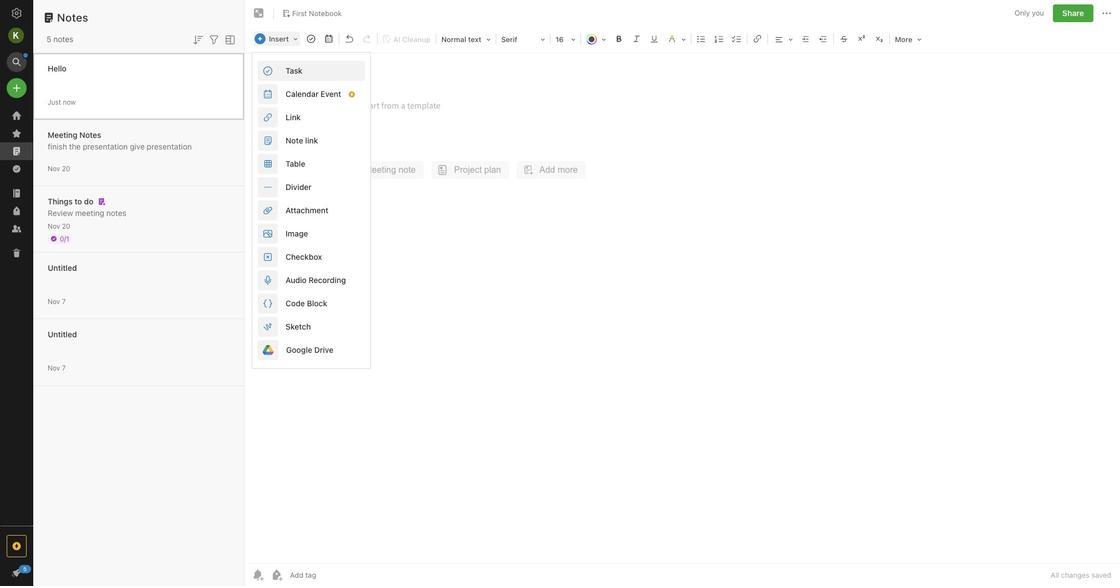 Task type: locate. For each thing, give the bounding box(es) containing it.
strikethrough image
[[836, 31, 852, 47]]

the
[[69, 142, 81, 151]]

sketch link
[[252, 316, 371, 339]]

1 vertical spatial nov 7
[[48, 364, 66, 372]]

event
[[321, 89, 341, 99]]

share button
[[1053, 4, 1094, 22]]

4 nov from the top
[[48, 364, 60, 372]]

do
[[84, 197, 93, 206]]

nov 7
[[48, 298, 66, 306], [48, 364, 66, 372]]

Add tag field
[[289, 571, 372, 581]]

1 vertical spatial 5
[[23, 566, 27, 573]]

link link
[[252, 106, 371, 129]]

link
[[286, 113, 301, 122]]

recording
[[309, 276, 346, 285]]

5 inside note list element
[[47, 34, 51, 44]]

View options field
[[221, 32, 237, 46]]

More actions field
[[1100, 4, 1113, 22]]

1 horizontal spatial notes
[[106, 208, 126, 218]]

sketch
[[286, 322, 311, 332]]

notes right meeting
[[106, 208, 126, 218]]

click to expand image
[[29, 566, 37, 579]]

things to do
[[48, 197, 93, 206]]

2 nov from the top
[[48, 222, 60, 230]]

insert link image
[[750, 31, 765, 47]]

serif
[[501, 35, 517, 44]]

indent image
[[798, 31, 813, 47]]

underline image
[[647, 31, 662, 47]]

note window element
[[245, 0, 1120, 587]]

3 nov from the top
[[48, 298, 60, 306]]

0 vertical spatial nov 20
[[48, 164, 70, 173]]

2 20 from the top
[[62, 222, 70, 230]]

table
[[286, 159, 305, 169]]

2 presentation from the left
[[147, 142, 192, 151]]

1 vertical spatial notes
[[106, 208, 126, 218]]

0 vertical spatial untitled
[[48, 263, 77, 273]]

2 nov 20 from the top
[[48, 222, 70, 230]]

20
[[62, 164, 70, 173], [62, 222, 70, 230]]

first notebook
[[292, 9, 342, 18]]

only you
[[1015, 8, 1044, 17]]

saved
[[1092, 571, 1111, 580]]

image
[[286, 229, 308, 238]]

2 7 from the top
[[62, 364, 66, 372]]

untitled
[[48, 263, 77, 273], [48, 330, 77, 339]]

expand note image
[[252, 7, 266, 20]]

meeting notes finish the presentation give presentation
[[48, 130, 192, 151]]

code block link
[[252, 292, 371, 316]]

7
[[62, 298, 66, 306], [62, 364, 66, 372]]

note link
[[286, 136, 318, 145]]

share
[[1062, 8, 1084, 18]]

5
[[47, 34, 51, 44], [23, 566, 27, 573]]

0 vertical spatial 7
[[62, 298, 66, 306]]

0 vertical spatial notes
[[53, 34, 73, 44]]

table link
[[252, 152, 371, 176]]

meeting
[[48, 130, 78, 139]]

1 vertical spatial nov 20
[[48, 222, 70, 230]]

calendar event link
[[252, 83, 371, 106]]

Alignment field
[[769, 31, 797, 47]]

1 nov 20 from the top
[[48, 164, 70, 173]]

divider link
[[252, 176, 371, 199]]

notes
[[57, 11, 88, 24], [80, 130, 101, 139]]

More field
[[891, 31, 925, 47]]

more
[[895, 35, 913, 44]]

add tag image
[[270, 569, 283, 582]]

presentation
[[83, 142, 128, 151], [147, 142, 192, 151]]

insert
[[269, 34, 289, 43]]

0 vertical spatial 5
[[47, 34, 51, 44]]

audio recording link
[[252, 269, 371, 292]]

finish
[[48, 142, 67, 151]]

0 vertical spatial 20
[[62, 164, 70, 173]]

calendar event
[[286, 89, 341, 99]]

Font size field
[[552, 31, 579, 47]]

attachment
[[286, 206, 328, 215]]

nov
[[48, 164, 60, 173], [48, 222, 60, 230], [48, 298, 60, 306], [48, 364, 60, 372]]

presentation right the give
[[147, 142, 192, 151]]

0 horizontal spatial presentation
[[83, 142, 128, 151]]

5 inside field
[[23, 566, 27, 573]]

5 notes
[[47, 34, 73, 44]]

notes up the
[[80, 130, 101, 139]]

0 horizontal spatial notes
[[53, 34, 73, 44]]

20 down finish
[[62, 164, 70, 173]]

divider
[[286, 182, 312, 192]]

nov 20 down finish
[[48, 164, 70, 173]]

just now
[[48, 98, 76, 106]]

1 vertical spatial notes
[[80, 130, 101, 139]]

5 up hello
[[47, 34, 51, 44]]

1 vertical spatial 20
[[62, 222, 70, 230]]

2 nov 7 from the top
[[48, 364, 66, 372]]

2 untitled from the top
[[48, 330, 77, 339]]

16
[[556, 35, 564, 44]]

note link link
[[252, 129, 371, 152]]

0 horizontal spatial 5
[[23, 566, 27, 573]]

1 horizontal spatial 5
[[47, 34, 51, 44]]

link
[[305, 136, 318, 145]]

Help and Learning task checklist field
[[0, 565, 33, 582]]

0/1
[[60, 235, 69, 243]]

calendar event image
[[321, 31, 337, 47]]

task
[[286, 66, 302, 75]]

20 up 0/1
[[62, 222, 70, 230]]

Font family field
[[497, 31, 549, 47]]

all
[[1051, 571, 1059, 580]]

checkbox link
[[252, 246, 371, 269]]

home image
[[10, 109, 23, 123]]

all changes saved
[[1051, 571, 1111, 580]]

notes
[[53, 34, 73, 44], [106, 208, 126, 218]]

1 vertical spatial 7
[[62, 364, 66, 372]]

nov 20 down review
[[48, 222, 70, 230]]

5 for 5
[[23, 566, 27, 573]]

first notebook button
[[278, 6, 346, 21]]

Insert field
[[252, 31, 302, 47]]

settings image
[[10, 7, 23, 20]]

1 horizontal spatial presentation
[[147, 142, 192, 151]]

attachment link
[[252, 199, 371, 222]]

undo image
[[342, 31, 357, 47]]

presentation right the
[[83, 142, 128, 151]]

notes up hello
[[53, 34, 73, 44]]

checklist image
[[729, 31, 745, 47]]

notes up 5 notes on the left of page
[[57, 11, 88, 24]]

to
[[75, 197, 82, 206]]

audio
[[286, 276, 307, 285]]

nov 20
[[48, 164, 70, 173], [48, 222, 70, 230]]

5 left click to expand image
[[23, 566, 27, 573]]

tree
[[0, 107, 33, 526]]

0 vertical spatial nov 7
[[48, 298, 66, 306]]

1 vertical spatial untitled
[[48, 330, 77, 339]]



Task type: describe. For each thing, give the bounding box(es) containing it.
numbered list image
[[711, 31, 727, 47]]

Note Editor text field
[[245, 53, 1120, 564]]

notebook
[[309, 9, 342, 18]]

now
[[63, 98, 76, 106]]

hello
[[48, 63, 67, 73]]

account image
[[8, 28, 24, 43]]

add filters image
[[207, 33, 221, 46]]

Highlight field
[[663, 31, 690, 47]]

upgrade image
[[10, 540, 23, 553]]

1 untitled from the top
[[48, 263, 77, 273]]

give
[[130, 142, 145, 151]]

text
[[468, 35, 481, 44]]

Sort options field
[[191, 32, 205, 46]]

google drive link
[[252, 339, 371, 362]]

image link
[[252, 222, 371, 246]]

1 nov 7 from the top
[[48, 298, 66, 306]]

1 20 from the top
[[62, 164, 70, 173]]

changes
[[1061, 571, 1090, 580]]

1 presentation from the left
[[83, 142, 128, 151]]

outdent image
[[816, 31, 831, 47]]

audio recording
[[286, 276, 346, 285]]

meeting
[[75, 208, 104, 218]]

bold image
[[611, 31, 627, 47]]

note
[[286, 136, 303, 145]]

note list element
[[33, 0, 245, 587]]

only
[[1015, 8, 1030, 17]]

things
[[48, 197, 73, 206]]

dropdown list menu
[[252, 59, 371, 362]]

first
[[292, 9, 307, 18]]

calendar
[[286, 89, 319, 99]]

bulleted list image
[[694, 31, 709, 47]]

notes inside meeting notes finish the presentation give presentation
[[80, 130, 101, 139]]

0 vertical spatial notes
[[57, 11, 88, 24]]

google drive
[[286, 345, 333, 355]]

you
[[1032, 8, 1044, 17]]

review meeting notes
[[48, 208, 126, 218]]

just
[[48, 98, 61, 106]]

1 7 from the top
[[62, 298, 66, 306]]

google
[[286, 345, 312, 355]]

normal text
[[441, 35, 481, 44]]

drive
[[314, 345, 333, 355]]

Account field
[[0, 24, 33, 47]]

Add filters field
[[207, 32, 221, 46]]

checkbox
[[286, 252, 322, 262]]

italic image
[[629, 31, 644, 47]]

code block
[[286, 299, 327, 308]]

normal
[[441, 35, 466, 44]]

review
[[48, 208, 73, 218]]

superscript image
[[854, 31, 869, 47]]

block
[[307, 299, 327, 308]]

more actions image
[[1100, 7, 1113, 20]]

Heading level field
[[437, 31, 495, 47]]

subscript image
[[872, 31, 887, 47]]

add a reminder image
[[251, 569, 265, 582]]

task link
[[252, 59, 371, 83]]

1 nov from the top
[[48, 164, 60, 173]]

task image
[[303, 31, 319, 47]]

code
[[286, 299, 305, 308]]

Font color field
[[582, 31, 610, 47]]

5 for 5 notes
[[47, 34, 51, 44]]



Task type: vqa. For each thing, say whether or not it's contained in the screenshot.
BUILDER
no



